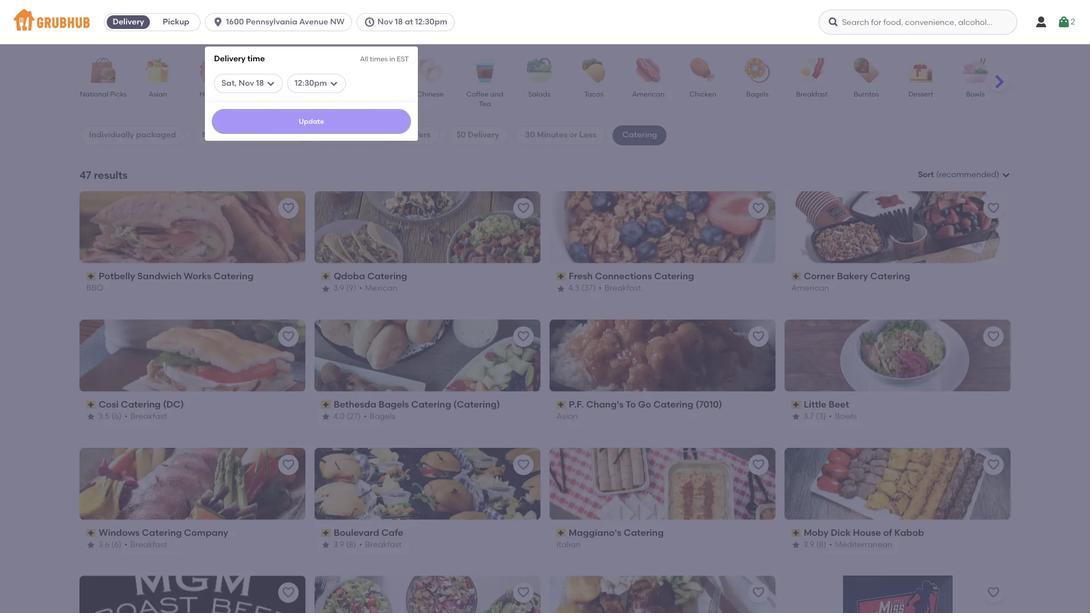 Task type: describe. For each thing, give the bounding box(es) containing it.
12:30pm inside button
[[415, 17, 447, 27]]

0 horizontal spatial 18
[[256, 78, 264, 88]]

cosi catering (dc) link
[[86, 398, 299, 411]]

boulevard cafe
[[334, 527, 403, 538]]

potbelly sandwich works catering link
[[86, 270, 299, 283]]

subscription pass image for moby dick house of kabob
[[791, 529, 801, 537]]

fresh
[[569, 271, 593, 281]]

or
[[569, 130, 577, 140]]

1 horizontal spatial of
[[883, 527, 892, 538]]

3.5
[[98, 412, 110, 421]]

save this restaurant image for bethesda bagels catering (catering)
[[517, 330, 530, 343]]

maggiano's catering link
[[556, 527, 769, 539]]

subscription pass image for little beet
[[791, 401, 801, 409]]

save this restaurant button for potbelly sandwich works catering
[[278, 198, 299, 218]]

save this restaurant image for qdoba catering
[[517, 201, 530, 215]]

svg image right sat, nov 18
[[266, 79, 275, 88]]

(27)
[[347, 412, 361, 421]]

star icon image for qdoba catering
[[321, 284, 330, 293]]

save this restaurant image for potbelly sandwich works catering
[[282, 201, 295, 215]]

3.9 for moby dick house of kabob
[[803, 540, 814, 550]]

update button
[[212, 109, 411, 134]]

tea
[[479, 100, 491, 108]]

• for bethesda
[[364, 412, 367, 421]]

p.f.
[[569, 399, 584, 410]]

to
[[626, 399, 636, 410]]

4 stars and up
[[323, 130, 380, 140]]

mediterranean
[[835, 540, 893, 550]]

4.0 (27)
[[333, 412, 361, 421]]

salads image
[[519, 58, 559, 83]]

3.6
[[98, 540, 109, 550]]

hamburgers image
[[301, 58, 341, 83]]

hamburgers
[[301, 90, 342, 98]]

star icon image for bethesda bagels catering (catering)
[[321, 412, 330, 422]]

windows catering company
[[99, 527, 228, 538]]

catering right less
[[622, 130, 657, 140]]

windows catering company link
[[86, 527, 299, 539]]

svg image inside nov 18 at 12:30pm button
[[364, 16, 375, 28]]

breakfast image
[[792, 58, 832, 83]]

chinese image
[[410, 58, 450, 83]]

coffee and tea image
[[465, 58, 505, 83]]

1 vertical spatial bowls
[[835, 412, 857, 421]]

save this restaurant button for p.f. chang's to go catering (7010)
[[748, 326, 769, 347]]

• for moby
[[829, 540, 832, 550]]

in
[[389, 55, 395, 63]]

dessert
[[909, 90, 933, 98]]

30
[[525, 130, 535, 140]]

save this restaurant button for maggiano's catering
[[748, 455, 769, 475]]

svg image for 12:30pm
[[329, 79, 338, 88]]

proceed
[[1009, 357, 1042, 366]]

(6) for windows
[[111, 540, 122, 550]]

national
[[80, 90, 108, 98]]

• breakfast for windows
[[124, 540, 167, 550]]

subscription pass image for bethesda bagels catering (catering)
[[321, 401, 331, 409]]

svg image inside 2 "button"
[[1057, 15, 1071, 29]]

picks
[[110, 90, 127, 98]]

american image
[[629, 58, 668, 83]]

save this restaurant image for windows catering company
[[282, 458, 295, 472]]

little miss whoopie logo image
[[843, 576, 952, 613]]

(dc)
[[163, 399, 184, 410]]

bagels for • bagels
[[370, 412, 395, 421]]

breakfast for company
[[130, 540, 167, 550]]

moby dick house of kabob link
[[791, 527, 1004, 539]]

bethesda bagels catering (catering) link
[[321, 398, 534, 411]]

fresh connections catering
[[569, 271, 694, 281]]

0 vertical spatial american
[[632, 90, 665, 98]]

pickup button
[[152, 13, 200, 31]]

breakfast for (dc)
[[130, 412, 167, 421]]

and inside coffee and tea
[[490, 90, 503, 98]]

corner
[[804, 271, 835, 281]]

catering right windows on the bottom of the page
[[142, 527, 182, 538]]

1 horizontal spatial american
[[791, 284, 829, 293]]

maggiano's catering
[[569, 527, 664, 538]]

3.9 (9)
[[333, 284, 356, 293]]

• for fresh
[[599, 284, 602, 293]]

dessert image
[[901, 58, 941, 83]]

sandwich
[[137, 271, 182, 281]]

save this restaurant image for maggiano's catering
[[752, 458, 765, 472]]

qdoba catering link
[[321, 270, 534, 283]]

3.9 for qdoba catering
[[333, 284, 344, 293]]

star icon image for windows catering company
[[86, 541, 95, 550]]

attendees
[[245, 130, 286, 140]]

• mexican
[[359, 284, 397, 293]]

save this restaurant image for corner bakery catering
[[987, 201, 1000, 215]]

bagels for bethesda bagels catering (catering)
[[379, 399, 409, 410]]

moby
[[804, 527, 829, 538]]

update
[[299, 117, 324, 125]]

0 vertical spatial bagels
[[746, 90, 768, 98]]

maggiano's
[[569, 527, 622, 538]]

catering up • mexican
[[367, 271, 407, 281]]

chinese
[[417, 90, 444, 98]]

national picks
[[80, 90, 127, 98]]

little beet link
[[791, 398, 1004, 411]]

up
[[369, 130, 380, 140]]

3.9 for boulevard cafe
[[333, 540, 344, 550]]

(37)
[[581, 284, 596, 293]]

cosi catering (dc)
[[99, 399, 184, 410]]

breakfast down "breakfast" image
[[796, 90, 828, 98]]

save this restaurant button for cosi catering (dc)
[[278, 326, 299, 347]]

• for windows
[[124, 540, 128, 550]]

results
[[94, 168, 128, 181]]

1600
[[226, 17, 244, 27]]

corner bakery catering link
[[791, 270, 1004, 283]]

1 vertical spatial nov
[[239, 78, 254, 88]]

italian image
[[1010, 58, 1050, 83]]

save this restaurant button for moby dick house of kabob
[[983, 455, 1004, 475]]

• breakfast for boulevard
[[359, 540, 402, 550]]

subscription pass image for qdoba catering
[[321, 273, 331, 281]]

proceed to checkout
[[1009, 357, 1090, 366]]

subscription pass image for windows catering company
[[86, 529, 96, 537]]

47 results
[[79, 168, 128, 181]]

national picks image
[[83, 58, 123, 83]]

at
[[405, 17, 413, 27]]

packaged
[[136, 130, 176, 140]]

chicken
[[689, 90, 716, 98]]

bowls image
[[956, 58, 995, 83]]

svg image inside 1600 pennsylvania avenue nw button
[[212, 16, 224, 28]]

asian image
[[138, 58, 178, 83]]

(3)
[[816, 412, 826, 421]]

works
[[184, 271, 211, 281]]

minutes
[[537, 130, 567, 140]]

coffee
[[466, 90, 489, 98]]

1600 pennsylvania avenue nw
[[226, 17, 345, 27]]

star icon image for fresh connections catering
[[556, 284, 565, 293]]

number of attendees
[[202, 130, 286, 140]]

pizza
[[368, 90, 384, 98]]

catering right go
[[653, 399, 693, 410]]

delivery for delivery time
[[214, 54, 246, 64]]

catering right "connections"
[[654, 271, 694, 281]]

cosi
[[99, 399, 119, 410]]

save this restaurant button for corner bakery catering
[[983, 198, 1004, 218]]

• breakfast for fresh
[[599, 284, 641, 293]]

catering right bakery
[[870, 271, 910, 281]]

4.3
[[568, 284, 579, 293]]

0 horizontal spatial asian
[[149, 90, 167, 98]]



Task type: vqa. For each thing, say whether or not it's contained in the screenshot.
the leftmost American
yes



Task type: locate. For each thing, give the bounding box(es) containing it.
chicken image
[[683, 58, 723, 83]]

save this restaurant button for boulevard cafe
[[513, 455, 534, 475]]

catering left (catering)
[[411, 399, 451, 410]]

avenue
[[299, 17, 328, 27]]

of right number
[[236, 130, 244, 140]]

delivery right "$0"
[[468, 130, 499, 140]]

individually
[[89, 130, 134, 140]]

subscription pass image inside "boulevard cafe" link
[[321, 529, 331, 537]]

svg image right nw
[[364, 16, 375, 28]]

sat, nov 18
[[221, 78, 264, 88]]

subscription pass image inside bethesda bagels catering (catering) "link"
[[321, 401, 331, 409]]

• right (3)
[[829, 412, 832, 421]]

asian down asian image
[[149, 90, 167, 98]]

1 vertical spatial mexican
[[365, 284, 397, 293]]

2 (8) from the left
[[816, 540, 826, 550]]

times
[[370, 55, 388, 63]]

(9)
[[346, 284, 356, 293]]

subscription pass image for corner bakery catering
[[791, 273, 801, 281]]

subscription pass image left windows on the bottom of the page
[[86, 529, 96, 537]]

pennsylvania
[[246, 17, 297, 27]]

svg image
[[1057, 15, 1071, 29], [329, 79, 338, 88], [288, 131, 297, 140]]

1 vertical spatial asian
[[556, 412, 578, 421]]

1 horizontal spatial and
[[490, 90, 503, 98]]

catering right maggiano's
[[624, 527, 664, 538]]

sat,
[[221, 78, 237, 88]]

0 horizontal spatial of
[[236, 130, 244, 140]]

0 horizontal spatial american
[[632, 90, 665, 98]]

0 vertical spatial mexican
[[253, 90, 281, 98]]

• breakfast down cosi catering (dc)
[[124, 412, 167, 421]]

subscription pass image inside potbelly sandwich works catering 'link'
[[86, 273, 96, 281]]

subscription pass image inside 'moby dick house of kabob' link
[[791, 529, 801, 537]]

subscription pass image left bethesda
[[321, 401, 331, 409]]

18 inside button
[[395, 17, 403, 27]]

delivery for delivery
[[113, 17, 144, 27]]

1 vertical spatial delivery
[[214, 54, 246, 64]]

main navigation navigation
[[0, 0, 1090, 613]]

3.5 (6)
[[98, 412, 122, 421]]

(6) for cosi
[[111, 412, 122, 421]]

47
[[79, 168, 91, 181]]

all
[[360, 55, 368, 63]]

asian down p.f. on the right bottom of page
[[556, 412, 578, 421]]

• right (37)
[[599, 284, 602, 293]]

• for cosi
[[124, 412, 128, 421]]

healthy
[[200, 90, 225, 98]]

1 horizontal spatial delivery
[[214, 54, 246, 64]]

company
[[184, 527, 228, 538]]

subscription pass image left cosi
[[86, 401, 96, 409]]

save this restaurant button
[[278, 198, 299, 218], [513, 198, 534, 218], [748, 198, 769, 218], [983, 198, 1004, 218], [278, 326, 299, 347], [513, 326, 534, 347], [748, 326, 769, 347], [983, 326, 1004, 347], [278, 455, 299, 475], [513, 455, 534, 475], [748, 455, 769, 475], [983, 455, 1004, 475], [278, 583, 299, 603], [513, 583, 534, 603], [748, 583, 769, 603], [983, 583, 1004, 603]]

corner bakery catering
[[804, 271, 910, 281]]

subscription pass image inside the corner bakery catering 'link'
[[791, 273, 801, 281]]

star icon image for boulevard cafe
[[321, 541, 330, 550]]

mexican down mexican image
[[253, 90, 281, 98]]

subscription pass image inside fresh connections catering 'link'
[[556, 273, 566, 281]]

svg image left 1600
[[212, 16, 224, 28]]

• breakfast down the cafe at the left bottom of the page
[[359, 540, 402, 550]]

0 horizontal spatial svg image
[[288, 131, 297, 140]]

• right the '(27)'
[[364, 412, 367, 421]]

• down windows on the bottom of the page
[[124, 540, 128, 550]]

nov inside nov 18 at 12:30pm button
[[377, 17, 393, 27]]

save this restaurant button for little beet
[[983, 326, 1004, 347]]

save this restaurant button for qdoba catering
[[513, 198, 534, 218]]

subscription pass image for boulevard cafe
[[321, 529, 331, 537]]

4
[[323, 130, 328, 140]]

0 vertical spatial bowls
[[966, 90, 985, 98]]

1 horizontal spatial mexican
[[365, 284, 397, 293]]

18 down time
[[256, 78, 264, 88]]

bagels right the '(27)'
[[370, 412, 395, 421]]

18 left at
[[395, 17, 403, 27]]

house
[[853, 527, 881, 538]]

fresh connections catering link
[[556, 270, 769, 283]]

1 horizontal spatial 3.9 (8)
[[803, 540, 826, 550]]

potbelly
[[99, 271, 135, 281]]

4.3 (37)
[[568, 284, 596, 293]]

subscription pass image
[[86, 273, 96, 281], [321, 273, 331, 281], [791, 273, 801, 281], [556, 401, 566, 409], [86, 529, 96, 537], [791, 529, 801, 537]]

subscription pass image left fresh
[[556, 273, 566, 281]]

save this restaurant image for fresh connections catering
[[752, 201, 765, 215]]

delivery
[[113, 17, 144, 27], [214, 54, 246, 64], [468, 130, 499, 140]]

subscription pass image inside cosi catering (dc) link
[[86, 401, 96, 409]]

0 vertical spatial (6)
[[111, 412, 122, 421]]

$0
[[457, 130, 466, 140]]

of right house
[[883, 527, 892, 538]]

breakfast
[[796, 90, 828, 98], [605, 284, 641, 293], [130, 412, 167, 421], [130, 540, 167, 550], [365, 540, 402, 550]]

1 vertical spatial 18
[[256, 78, 264, 88]]

bowls down beet
[[835, 412, 857, 421]]

0 vertical spatial svg image
[[1057, 15, 1071, 29]]

nov 18 at 12:30pm
[[377, 17, 447, 27]]

bowls down bowls image
[[966, 90, 985, 98]]

1 (6) from the top
[[111, 412, 122, 421]]

bagels inside "link"
[[379, 399, 409, 410]]

offers
[[407, 130, 430, 140]]

• for qdoba
[[359, 284, 362, 293]]

12:30pm up the hamburgers
[[295, 78, 327, 88]]

1 vertical spatial american
[[791, 284, 829, 293]]

subscription pass image left qdoba
[[321, 273, 331, 281]]

• down boulevard on the left of the page
[[359, 540, 362, 550]]

less
[[579, 130, 596, 140]]

(8) for moby
[[816, 540, 826, 550]]

0 horizontal spatial mexican
[[253, 90, 281, 98]]

(8) down moby
[[816, 540, 826, 550]]

3.9 (8) down boulevard on the left of the page
[[333, 540, 356, 550]]

svg image up "breakfast" image
[[828, 16, 839, 28]]

1 (8) from the left
[[346, 540, 356, 550]]

burritos
[[854, 90, 879, 98]]

dick
[[831, 527, 851, 538]]

windows
[[99, 527, 140, 538]]

beet
[[829, 399, 849, 410]]

breakfast down "connections"
[[605, 284, 641, 293]]

delivery left the pickup
[[113, 17, 144, 27]]

subscription pass image left moby
[[791, 529, 801, 537]]

catering right works
[[214, 271, 254, 281]]

kabob
[[894, 527, 924, 538]]

catering
[[622, 130, 657, 140], [214, 271, 254, 281], [367, 271, 407, 281], [654, 271, 694, 281], [870, 271, 910, 281], [121, 399, 161, 410], [411, 399, 451, 410], [653, 399, 693, 410], [142, 527, 182, 538], [624, 527, 664, 538]]

1 3.9 (8) from the left
[[333, 540, 356, 550]]

• breakfast for cosi
[[124, 412, 167, 421]]

$0 delivery
[[457, 130, 499, 140]]

subscription pass image up bbq
[[86, 273, 96, 281]]

(7010)
[[696, 399, 722, 410]]

catering inside "link"
[[411, 399, 451, 410]]

0 vertical spatial and
[[490, 90, 503, 98]]

2 button
[[1057, 12, 1075, 32]]

1 horizontal spatial (8)
[[816, 540, 826, 550]]

12:30pm right at
[[415, 17, 447, 27]]

subscription pass image inside windows catering company link
[[86, 529, 96, 537]]

0 vertical spatial 12:30pm
[[415, 17, 447, 27]]

american down corner
[[791, 284, 829, 293]]

2 horizontal spatial delivery
[[468, 130, 499, 140]]

• right '(9)'
[[359, 284, 362, 293]]

healthy image
[[192, 58, 232, 83]]

bethesda
[[334, 399, 376, 410]]

subscription pass image left p.f. on the right bottom of page
[[556, 401, 566, 409]]

subscription pass image inside qdoba catering link
[[321, 273, 331, 281]]

nov left at
[[377, 17, 393, 27]]

save this restaurant image
[[752, 201, 765, 215], [517, 330, 530, 343], [752, 330, 765, 343], [517, 458, 530, 472], [752, 458, 765, 472], [282, 586, 295, 600], [987, 586, 1000, 600]]

save this restaurant image for little beet
[[987, 330, 1000, 343]]

1 vertical spatial 12:30pm
[[295, 78, 327, 88]]

italian
[[556, 540, 581, 550]]

bethesda bagels catering (catering)
[[334, 399, 500, 410]]

0 horizontal spatial and
[[352, 130, 367, 140]]

• breakfast down windows catering company
[[124, 540, 167, 550]]

3.9 down moby
[[803, 540, 814, 550]]

delivery up sat,
[[214, 54, 246, 64]]

catering right cosi
[[121, 399, 161, 410]]

• down dick
[[829, 540, 832, 550]]

delivery button
[[105, 13, 152, 31]]

subscription pass image
[[556, 273, 566, 281], [86, 401, 96, 409], [321, 401, 331, 409], [791, 401, 801, 409], [321, 529, 331, 537], [556, 529, 566, 537]]

1 horizontal spatial 12:30pm
[[415, 17, 447, 27]]

(8) for boulevard
[[346, 540, 356, 550]]

1 horizontal spatial asian
[[556, 412, 578, 421]]

subscription pass image inside little beet link
[[791, 401, 801, 409]]

american down american image at the right of the page
[[632, 90, 665, 98]]

save this restaurant button for bethesda bagels catering (catering)
[[513, 326, 534, 347]]

• for boulevard
[[359, 540, 362, 550]]

subscription pass image inside p.f. chang's to go catering (7010) link
[[556, 401, 566, 409]]

2
[[1071, 17, 1075, 27]]

1 horizontal spatial svg image
[[329, 79, 338, 88]]

mexican down the qdoba catering
[[365, 284, 397, 293]]

(catering)
[[453, 399, 500, 410]]

bbq
[[86, 284, 103, 293]]

2 vertical spatial svg image
[[288, 131, 297, 140]]

0 horizontal spatial 3.9 (8)
[[333, 540, 356, 550]]

go
[[638, 399, 651, 410]]

save this restaurant image for boulevard cafe
[[517, 458, 530, 472]]

3.9 (8) for boulevard cafe
[[333, 540, 356, 550]]

•
[[359, 284, 362, 293], [599, 284, 602, 293], [124, 412, 128, 421], [364, 412, 367, 421], [829, 412, 832, 421], [124, 540, 128, 550], [359, 540, 362, 550], [829, 540, 832, 550]]

little beet
[[804, 399, 849, 410]]

• mediterranean
[[829, 540, 893, 550]]

star icon image for little beet
[[791, 412, 801, 422]]

2 horizontal spatial svg image
[[1057, 15, 1071, 29]]

stars
[[330, 130, 350, 140]]

bakery
[[837, 271, 868, 281]]

subscription pass image left little
[[791, 401, 801, 409]]

chang's
[[586, 399, 624, 410]]

subscription pass image left boulevard on the left of the page
[[321, 529, 331, 537]]

burritos image
[[847, 58, 886, 83]]

0 horizontal spatial 12:30pm
[[295, 78, 327, 88]]

breakfast down windows catering company
[[130, 540, 167, 550]]

3.9 (8) down moby
[[803, 540, 826, 550]]

1 horizontal spatial 18
[[395, 17, 403, 27]]

(8)
[[346, 540, 356, 550], [816, 540, 826, 550]]

save this restaurant button for fresh connections catering
[[748, 198, 769, 218]]

star icon image for moby dick house of kabob
[[791, 541, 801, 550]]

• right 3.5 (6)
[[124, 412, 128, 421]]

potbelly sandwich works catering
[[99, 271, 254, 281]]

1600 pennsylvania avenue nw button
[[205, 13, 356, 31]]

subscription pass image for maggiano's catering
[[556, 529, 566, 537]]

proceed to checkout button
[[974, 352, 1090, 372]]

0 horizontal spatial bowls
[[835, 412, 857, 421]]

subscription pass image for potbelly sandwich works catering
[[86, 273, 96, 281]]

1 vertical spatial of
[[883, 527, 892, 538]]

4.0
[[333, 412, 345, 421]]

bagels up • bagels
[[379, 399, 409, 410]]

2 3.9 (8) from the left
[[803, 540, 826, 550]]

tacos image
[[574, 58, 614, 83]]

save this restaurant image for moby dick house of kabob
[[987, 458, 1000, 472]]

0 horizontal spatial delivery
[[113, 17, 144, 27]]

nov right sat,
[[239, 78, 254, 88]]

boulevard
[[334, 527, 379, 538]]

breakfast for catering
[[605, 284, 641, 293]]

1 horizontal spatial bowls
[[966, 90, 985, 98]]

subscription pass image for cosi catering (dc)
[[86, 401, 96, 409]]

0 vertical spatial nov
[[377, 17, 393, 27]]

0 horizontal spatial (8)
[[346, 540, 356, 550]]

save this restaurant image for p.f. chang's to go catering (7010)
[[752, 330, 765, 343]]

little
[[804, 399, 826, 410]]

subscription pass image for fresh connections catering
[[556, 273, 566, 281]]

18
[[395, 17, 403, 27], [256, 78, 264, 88]]

boulevard cafe link
[[321, 527, 534, 539]]

1 vertical spatial bagels
[[379, 399, 409, 410]]

0 vertical spatial delivery
[[113, 17, 144, 27]]

1 vertical spatial (6)
[[111, 540, 122, 550]]

tacos
[[584, 90, 604, 98]]

1 vertical spatial svg image
[[329, 79, 338, 88]]

3.6 (6)
[[98, 540, 122, 550]]

bowls
[[966, 90, 985, 98], [835, 412, 857, 421]]

3.9 down boulevard on the left of the page
[[333, 540, 344, 550]]

p.f. chang's to go catering (7010) link
[[556, 398, 769, 411]]

breakfast down cosi catering (dc)
[[130, 412, 167, 421]]

and left the up
[[352, 130, 367, 140]]

0 vertical spatial asian
[[149, 90, 167, 98]]

breakfast down the cafe at the left bottom of the page
[[365, 540, 402, 550]]

save this restaurant image
[[282, 201, 295, 215], [517, 201, 530, 215], [987, 201, 1000, 215], [282, 330, 295, 343], [987, 330, 1000, 343], [282, 458, 295, 472], [987, 458, 1000, 472], [517, 586, 530, 600], [752, 586, 765, 600]]

mexican
[[253, 90, 281, 98], [365, 284, 397, 293]]

12:30pm
[[415, 17, 447, 27], [295, 78, 327, 88]]

(6) right '3.5'
[[111, 412, 122, 421]]

2 vertical spatial delivery
[[468, 130, 499, 140]]

subscription pass image left corner
[[791, 273, 801, 281]]

pickup
[[163, 17, 189, 27]]

save this restaurant button for windows catering company
[[278, 455, 299, 475]]

checkout
[[1054, 357, 1090, 366]]

2 vertical spatial bagels
[[370, 412, 395, 421]]

est
[[397, 55, 409, 63]]

subscription pass image inside maggiano's catering link
[[556, 529, 566, 537]]

individually packaged
[[89, 130, 176, 140]]

3.7 (3)
[[803, 412, 826, 421]]

30 minutes or less
[[525, 130, 596, 140]]

save this restaurant image for cosi catering (dc)
[[282, 330, 295, 343]]

bagels image
[[738, 58, 777, 83]]

0 vertical spatial of
[[236, 130, 244, 140]]

nov 18 at 12:30pm button
[[356, 13, 459, 31]]

(6) down windows on the bottom of the page
[[111, 540, 122, 550]]

1 horizontal spatial nov
[[377, 17, 393, 27]]

3.9 left '(9)'
[[333, 284, 344, 293]]

delivery inside button
[[113, 17, 144, 27]]

3.9
[[333, 284, 344, 293], [333, 540, 344, 550], [803, 540, 814, 550]]

bagels down bagels 'image'
[[746, 90, 768, 98]]

pizza image
[[356, 58, 396, 83]]

star icon image
[[321, 284, 330, 293], [556, 284, 565, 293], [86, 412, 95, 422], [321, 412, 330, 422], [791, 412, 801, 422], [86, 541, 95, 550], [321, 541, 330, 550], [791, 541, 801, 550]]

star icon image for cosi catering (dc)
[[86, 412, 95, 422]]

subscription pass image for p.f. chang's to go catering (7010)
[[556, 401, 566, 409]]

• bowls
[[829, 412, 857, 421]]

• breakfast down "connections"
[[599, 284, 641, 293]]

svg image
[[212, 16, 224, 28], [364, 16, 375, 28], [828, 16, 839, 28], [266, 79, 275, 88]]

2 (6) from the top
[[111, 540, 122, 550]]

3.9 (8) for moby dick house of kabob
[[803, 540, 826, 550]]

(8) down boulevard on the left of the page
[[346, 540, 356, 550]]

1 vertical spatial and
[[352, 130, 367, 140]]

american
[[632, 90, 665, 98], [791, 284, 829, 293]]

svg image for number of attendees
[[288, 131, 297, 140]]

0 vertical spatial 18
[[395, 17, 403, 27]]

• for little
[[829, 412, 832, 421]]

and up tea
[[490, 90, 503, 98]]

mexican image
[[247, 58, 287, 83]]

0 horizontal spatial nov
[[239, 78, 254, 88]]

3.9 (8)
[[333, 540, 356, 550], [803, 540, 826, 550]]

subscription pass image up the italian
[[556, 529, 566, 537]]



